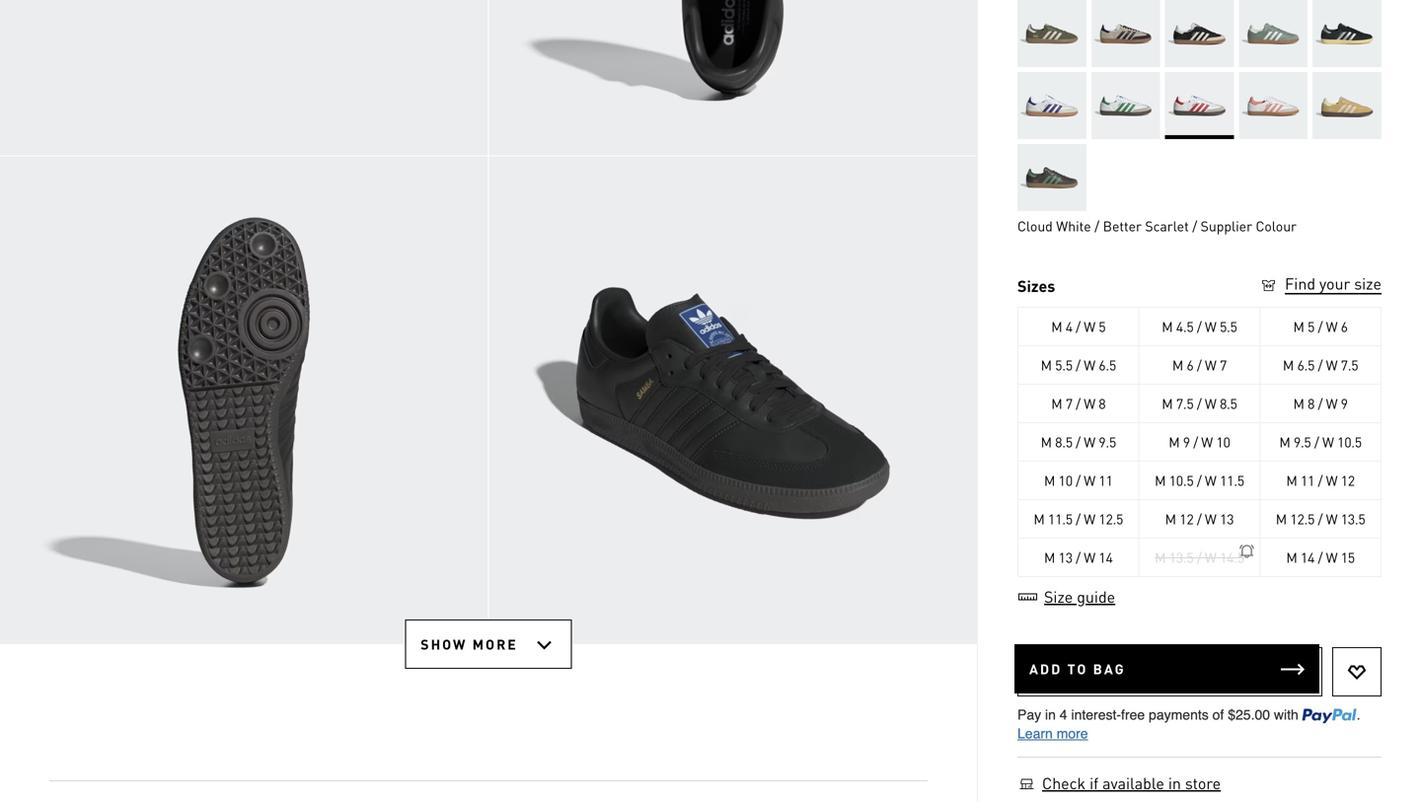 Task type: locate. For each thing, give the bounding box(es) containing it.
w inside 'm 7.5 / w 8.5' button
[[1205, 395, 1217, 413]]

w inside the m 12 / w 13 button
[[1205, 510, 1217, 528]]

2 11 from the left
[[1301, 472, 1315, 490]]

2 9.5 from the left
[[1294, 433, 1312, 451]]

add to bag
[[1030, 661, 1126, 678]]

6.5
[[1099, 356, 1117, 374], [1298, 356, 1315, 374]]

11.5 inside "button"
[[1220, 472, 1245, 490]]

m down m 9.5 / w 10.5 on the right of page
[[1287, 472, 1298, 490]]

/ up m 11 / w 12
[[1315, 433, 1320, 451]]

m inside "button"
[[1155, 472, 1166, 490]]

w down m 5.5 / w 6.5 button at the top of page
[[1084, 395, 1096, 413]]

7.5 inside 'm 7.5 / w 8.5' button
[[1177, 395, 1194, 413]]

6 down 4.5
[[1187, 356, 1194, 374]]

m up m 11 / w 12
[[1280, 433, 1291, 451]]

guide
[[1077, 587, 1116, 607]]

w inside m 5 / w 6 button
[[1326, 318, 1338, 336]]

0 horizontal spatial 12
[[1180, 510, 1194, 528]]

1 horizontal spatial 10.5
[[1338, 433, 1362, 451]]

7.5 down m 5 / w 6 button
[[1341, 356, 1359, 374]]

/ left 14.5
[[1197, 549, 1202, 567]]

12
[[1341, 472, 1356, 490], [1180, 510, 1194, 528]]

1 horizontal spatial 7
[[1220, 356, 1227, 374]]

product color: core black / matte silver / almost yellow image
[[1313, 0, 1382, 67]]

1 horizontal spatial 8
[[1308, 395, 1315, 413]]

w right 4.5
[[1205, 318, 1217, 336]]

w down m 4 / w 5 button
[[1084, 356, 1096, 374]]

w down m 8 / w 9 button at the right of the page
[[1323, 433, 1335, 451]]

/ up "m 11.5 / w 12.5"
[[1076, 472, 1081, 490]]

/ down "m 9 / w 10"
[[1197, 472, 1202, 490]]

m down m 11 / w 12
[[1276, 510, 1287, 528]]

m 11 / w 12 button
[[1261, 461, 1382, 501]]

m for m 10.5 / w 11.5
[[1155, 472, 1166, 490]]

1 14 from the left
[[1099, 549, 1113, 567]]

m 4 / w 5
[[1052, 318, 1106, 336]]

colour
[[1256, 217, 1297, 235]]

store
[[1186, 774, 1221, 794]]

/ up m 13.5 / w 14.5
[[1197, 510, 1202, 528]]

1 vertical spatial 10.5
[[1170, 472, 1194, 490]]

8.5
[[1220, 395, 1238, 413], [1056, 433, 1073, 451]]

11.5
[[1220, 472, 1245, 490], [1048, 510, 1073, 528]]

m 4.5 / w 5.5 button
[[1140, 307, 1261, 347]]

m down m 5.5 / w 6.5 at the right of page
[[1052, 395, 1063, 413]]

w inside the m 9 / w 10 button
[[1202, 433, 1213, 451]]

m for m 5.5 / w 6.5
[[1041, 356, 1052, 374]]

13
[[1220, 510, 1234, 528], [1059, 549, 1073, 567]]

1 vertical spatial 6
[[1187, 356, 1194, 374]]

2 8 from the left
[[1308, 395, 1315, 413]]

m up m 13 / w 14
[[1034, 510, 1045, 528]]

1 horizontal spatial 13
[[1220, 510, 1234, 528]]

m 14 / w 15 button
[[1261, 538, 1382, 578]]

m up the m 10.5 / w 11.5
[[1169, 433, 1180, 451]]

/ up m 7.5 / w 8.5
[[1197, 356, 1202, 374]]

m 12 / w 13
[[1166, 510, 1234, 528]]

m 4.5 / w 5.5
[[1162, 318, 1238, 336]]

1 horizontal spatial 5.5
[[1220, 318, 1238, 336]]

m down find at the right of the page
[[1294, 318, 1305, 336]]

cloud white / better scarlet / supplier colour
[[1018, 217, 1297, 235]]

w up m 10.5 / w 11.5 "button"
[[1202, 433, 1213, 451]]

/ down m 5.5 / w 6.5 at the right of page
[[1076, 395, 1081, 413]]

/ inside "button"
[[1319, 549, 1323, 567]]

6.5 down m 4 / w 5 button
[[1099, 356, 1117, 374]]

12 up m 13.5 / w 14.5
[[1180, 510, 1194, 528]]

1 horizontal spatial 7.5
[[1341, 356, 1359, 374]]

m for m 8 / w 9
[[1294, 395, 1305, 413]]

w down the m 9 / w 10 button
[[1205, 472, 1217, 490]]

7.5
[[1341, 356, 1359, 374], [1177, 395, 1194, 413]]

0 horizontal spatial 7
[[1066, 395, 1073, 413]]

if
[[1090, 774, 1099, 794]]

/ down m 6 / w 7 in the top right of the page
[[1197, 395, 1202, 413]]

0 horizontal spatial 9
[[1184, 433, 1191, 451]]

show more
[[421, 636, 518, 654]]

10 up m 10.5 / w 11.5 "button"
[[1217, 433, 1231, 451]]

0 horizontal spatial 5
[[1099, 318, 1106, 336]]

1 horizontal spatial 5
[[1308, 318, 1315, 336]]

m down 4.5
[[1173, 356, 1184, 374]]

w inside m 11.5 / w 12.5 button
[[1084, 510, 1096, 528]]

check if available in store
[[1043, 774, 1221, 794]]

0 vertical spatial 9
[[1341, 395, 1348, 413]]

/ inside "button"
[[1197, 472, 1202, 490]]

0 horizontal spatial 10.5
[[1170, 472, 1194, 490]]

w up m 14 / w 15 "button"
[[1326, 510, 1338, 528]]

m up "m 11.5 / w 12.5"
[[1045, 472, 1056, 490]]

w left 15 at right bottom
[[1326, 549, 1338, 567]]

1 vertical spatial 11.5
[[1048, 510, 1073, 528]]

m 6.5 / w 7.5
[[1283, 356, 1359, 374]]

12.5 down m 11 / w 12
[[1291, 510, 1315, 528]]

/ for m 10.5 / w 11.5
[[1197, 472, 1202, 490]]

1 9.5 from the left
[[1099, 433, 1117, 451]]

check if available in store button
[[1042, 773, 1222, 795]]

1 horizontal spatial 12.5
[[1291, 510, 1315, 528]]

w for 10.5
[[1323, 433, 1335, 451]]

9.5
[[1099, 433, 1117, 451], [1294, 433, 1312, 451]]

m 7 / w 8
[[1052, 395, 1106, 413]]

m for m 13.5 / w 14.5
[[1155, 549, 1166, 567]]

/ for m 12 / w 13
[[1197, 510, 1202, 528]]

m up m 13.5 / w 14.5
[[1166, 510, 1177, 528]]

m 10 / w 11 button
[[1019, 461, 1140, 501]]

9
[[1341, 395, 1348, 413], [1184, 433, 1191, 451]]

m down m 12.5 / w 13.5
[[1287, 549, 1298, 567]]

0 horizontal spatial 9.5
[[1099, 433, 1117, 451]]

w down m 5 / w 6 button
[[1326, 356, 1338, 374]]

0 horizontal spatial 12.5
[[1099, 510, 1124, 528]]

0 horizontal spatial 7.5
[[1177, 395, 1194, 413]]

9.5 up m 10 / w 11 button on the right bottom
[[1099, 433, 1117, 451]]

0 vertical spatial 7.5
[[1341, 356, 1359, 374]]

product color: cloud white / better scarlet / supplier colour image
[[1166, 72, 1235, 139]]

/ up m 6.5 / w 7.5
[[1319, 318, 1323, 336]]

/ down m 9.5 / w 10.5 on the right of page
[[1319, 472, 1323, 490]]

1 11 from the left
[[1099, 472, 1113, 490]]

m down "m 5 / w 6"
[[1283, 356, 1294, 374]]

9.5 up m 11 / w 12
[[1294, 433, 1312, 451]]

m 10.5 / w 11.5 button
[[1140, 461, 1261, 501]]

w up m 12.5 / w 13.5 button
[[1326, 472, 1338, 490]]

11.5 inside button
[[1048, 510, 1073, 528]]

/ up m 13 / w 14
[[1076, 510, 1081, 528]]

w inside the m 6 / w 7 button
[[1205, 356, 1217, 374]]

/ down m 11 / w 12
[[1319, 510, 1323, 528]]

8 down m 5.5 / w 6.5 button at the top of page
[[1099, 395, 1106, 413]]

1 vertical spatial 13
[[1059, 549, 1073, 567]]

w inside m 8 / w 9 button
[[1326, 395, 1338, 413]]

m 9.5 / w 10.5 button
[[1261, 423, 1382, 462]]

6.5 down "m 5 / w 6"
[[1298, 356, 1315, 374]]

14 left 15 at right bottom
[[1301, 549, 1315, 567]]

8.5 down the m 6 / w 7 button on the right top of page
[[1220, 395, 1238, 413]]

w up m 10 / w 11 button on the right bottom
[[1084, 433, 1096, 451]]

m for m 4.5 / w 5.5
[[1162, 318, 1173, 336]]

0 vertical spatial 6
[[1341, 318, 1348, 336]]

/ down "m 5 / w 6"
[[1319, 356, 1323, 374]]

find your size image
[[1260, 277, 1279, 295]]

/ right 4
[[1076, 318, 1081, 336]]

w inside m 9.5 / w 10.5 button
[[1323, 433, 1335, 451]]

0 vertical spatial 10.5
[[1338, 433, 1362, 451]]

w for 9
[[1326, 395, 1338, 413]]

0 vertical spatial 8.5
[[1220, 395, 1238, 413]]

8
[[1099, 395, 1106, 413], [1308, 395, 1315, 413]]

/ down m 4 / w 5
[[1076, 356, 1081, 374]]

to
[[1068, 661, 1088, 678]]

in
[[1169, 774, 1182, 794]]

better
[[1103, 217, 1142, 235]]

0 vertical spatial 10
[[1217, 433, 1231, 451]]

11 down m 9.5 / w 10.5 on the right of page
[[1301, 472, 1315, 490]]

w up m 13 / w 14 button
[[1084, 510, 1096, 528]]

12 up m 12.5 / w 13.5 button
[[1341, 472, 1356, 490]]

w left 14.5
[[1205, 549, 1217, 567]]

m down m 6 / w 7 in the top right of the page
[[1162, 395, 1173, 413]]

1 6.5 from the left
[[1099, 356, 1117, 374]]

0 vertical spatial 5.5
[[1220, 318, 1238, 336]]

m down m 6.5 / w 7.5
[[1294, 395, 1305, 413]]

14.5
[[1220, 549, 1245, 567]]

1 vertical spatial 7.5
[[1177, 395, 1194, 413]]

7 down m 5.5 / w 6.5 at the right of page
[[1066, 395, 1073, 413]]

5
[[1099, 318, 1106, 336], [1308, 318, 1315, 336]]

13 up 14.5
[[1220, 510, 1234, 528]]

1 vertical spatial 8.5
[[1056, 433, 1073, 451]]

w for 5
[[1084, 318, 1096, 336]]

/ for m 6.5 / w 7.5
[[1319, 356, 1323, 374]]

11
[[1099, 472, 1113, 490], [1301, 472, 1315, 490]]

show
[[421, 636, 467, 654]]

w up guide at the bottom of the page
[[1084, 549, 1096, 567]]

13.5
[[1341, 510, 1366, 528], [1170, 549, 1194, 567]]

/ for m 13.5 / w 14.5
[[1197, 549, 1202, 567]]

m for m 5 / w 6
[[1294, 318, 1305, 336]]

10.5 down m 8 / w 9 button at the right of the page
[[1338, 433, 1362, 451]]

7
[[1220, 356, 1227, 374], [1066, 395, 1073, 413]]

10 up "m 11.5 / w 12.5"
[[1059, 472, 1073, 490]]

w inside m 10.5 / w 11.5 "button"
[[1205, 472, 1217, 490]]

1 8 from the left
[[1099, 395, 1106, 413]]

/ for m 12.5 / w 13.5
[[1319, 510, 1323, 528]]

m for m 13 / w 14
[[1045, 549, 1056, 567]]

14 inside "button"
[[1301, 549, 1315, 567]]

11.5 up m 13 / w 14
[[1048, 510, 1073, 528]]

w up 'm 7.5 / w 8.5' button
[[1205, 356, 1217, 374]]

1 horizontal spatial 11
[[1301, 472, 1315, 490]]

0 horizontal spatial 14
[[1099, 549, 1113, 567]]

w for 6
[[1326, 318, 1338, 336]]

1 5 from the left
[[1099, 318, 1106, 336]]

size guide
[[1045, 587, 1116, 607]]

2 12.5 from the left
[[1291, 510, 1315, 528]]

7.5 down m 6 / w 7 in the top right of the page
[[1177, 395, 1194, 413]]

0 horizontal spatial 11
[[1099, 472, 1113, 490]]

0 vertical spatial 11.5
[[1220, 472, 1245, 490]]

find your size button
[[1260, 274, 1382, 297]]

0 vertical spatial 7
[[1220, 356, 1227, 374]]

w up m 6.5 / w 7.5 button
[[1326, 318, 1338, 336]]

1 12.5 from the left
[[1099, 510, 1124, 528]]

w for 11.5
[[1205, 472, 1217, 490]]

13.5 inside m 12.5 / w 13.5 button
[[1341, 510, 1366, 528]]

9 up m 9.5 / w 10.5 button
[[1341, 395, 1348, 413]]

9.5 inside m 9.5 / w 10.5 button
[[1294, 433, 1312, 451]]

w inside m 6.5 / w 7.5 button
[[1326, 356, 1338, 374]]

8 down m 6.5 / w 7.5
[[1308, 395, 1315, 413]]

2 14 from the left
[[1301, 549, 1315, 567]]

/ for m 8 / w 9
[[1319, 395, 1323, 413]]

/ up the m 10.5 / w 11.5
[[1194, 433, 1199, 451]]

w inside m 14 / w 15 "button"
[[1326, 549, 1338, 567]]

size
[[1355, 274, 1382, 294]]

0 vertical spatial 13
[[1220, 510, 1234, 528]]

1 vertical spatial 9
[[1184, 433, 1191, 451]]

w inside m 4 / w 5 button
[[1084, 318, 1096, 336]]

13 up size guide link at the right bottom
[[1059, 549, 1073, 567]]

13.5 up 15 at right bottom
[[1341, 510, 1366, 528]]

5.5
[[1220, 318, 1238, 336], [1056, 356, 1073, 374]]

/ down m 6.5 / w 7.5
[[1319, 395, 1323, 413]]

m 13.5 / w 14.5
[[1155, 549, 1245, 567]]

11.5 down the m 9 / w 10 button
[[1220, 472, 1245, 490]]

4.5
[[1177, 318, 1194, 336]]

5.5 down 4
[[1056, 356, 1073, 374]]

m down m 7 / w 8
[[1041, 433, 1052, 451]]

/ down "m 11.5 / w 12.5"
[[1076, 549, 1081, 567]]

/ right 4.5
[[1197, 318, 1202, 336]]

m 5 / w 6
[[1294, 318, 1348, 336]]

w inside m 7 / w 8 button
[[1084, 395, 1096, 413]]

8.5 down m 7 / w 8
[[1056, 433, 1073, 451]]

m for m 14 / w 15
[[1287, 549, 1298, 567]]

m left 4.5
[[1162, 318, 1173, 336]]

0 horizontal spatial 13.5
[[1170, 549, 1194, 567]]

1 horizontal spatial 9.5
[[1294, 433, 1312, 451]]

w inside m 13 / w 14 button
[[1084, 549, 1096, 567]]

12.5
[[1099, 510, 1124, 528], [1291, 510, 1315, 528]]

0 horizontal spatial 11.5
[[1048, 510, 1073, 528]]

1 horizontal spatial 9
[[1341, 395, 1348, 413]]

m 10.5 / w 11.5
[[1155, 472, 1245, 490]]

m 8.5 / w 9.5
[[1041, 433, 1117, 451]]

12.5 up m 13 / w 14 button
[[1099, 510, 1124, 528]]

0 horizontal spatial 13
[[1059, 549, 1073, 567]]

0 horizontal spatial 10
[[1059, 472, 1073, 490]]

6 down your
[[1341, 318, 1348, 336]]

w inside m 5.5 / w 6.5 button
[[1084, 356, 1096, 374]]

0 horizontal spatial 5.5
[[1056, 356, 1073, 374]]

1 vertical spatial 7
[[1066, 395, 1073, 413]]

14 up guide at the bottom of the page
[[1099, 549, 1113, 567]]

7 inside m 7 / w 8 button
[[1066, 395, 1073, 413]]

/ for m 14 / w 15
[[1319, 549, 1323, 567]]

w right 4
[[1084, 318, 1096, 336]]

your
[[1320, 274, 1351, 294]]

product color: focus olive / wonder white / gum image
[[1018, 0, 1087, 67]]

13.5 down m 12 / w 13
[[1170, 549, 1194, 567]]

m inside "button"
[[1287, 549, 1298, 567]]

w inside m 13.5 / w 14.5 button
[[1205, 549, 1217, 567]]

more
[[473, 636, 518, 654]]

6.5 inside m 5.5 / w 6.5 button
[[1099, 356, 1117, 374]]

m up size
[[1045, 549, 1056, 567]]

14 inside button
[[1099, 549, 1113, 567]]

black samba og shoes image
[[0, 0, 488, 155], [489, 0, 977, 155], [0, 156, 488, 645], [489, 156, 977, 645]]

1 horizontal spatial 12
[[1341, 472, 1356, 490]]

9 up the m 10.5 / w 11.5
[[1184, 433, 1191, 451]]

m 9.5 / w 10.5
[[1280, 433, 1362, 451]]

/
[[1095, 217, 1100, 235], [1193, 217, 1198, 235], [1076, 318, 1081, 336], [1197, 318, 1202, 336], [1319, 318, 1323, 336], [1076, 356, 1081, 374], [1197, 356, 1202, 374], [1319, 356, 1323, 374], [1076, 395, 1081, 413], [1197, 395, 1202, 413], [1319, 395, 1323, 413], [1076, 433, 1081, 451], [1194, 433, 1199, 451], [1315, 433, 1320, 451], [1076, 472, 1081, 490], [1197, 472, 1202, 490], [1319, 472, 1323, 490], [1076, 510, 1081, 528], [1197, 510, 1202, 528], [1319, 510, 1323, 528], [1076, 549, 1081, 567], [1197, 549, 1202, 567], [1319, 549, 1323, 567]]

1 horizontal spatial 6
[[1341, 318, 1348, 336]]

size
[[1045, 587, 1073, 607]]

w for 12
[[1326, 472, 1338, 490]]

/ for m 11 / w 12
[[1319, 472, 1323, 490]]

w inside m 12.5 / w 13.5 button
[[1326, 510, 1338, 528]]

1 horizontal spatial 13.5
[[1341, 510, 1366, 528]]

w
[[1084, 318, 1096, 336], [1205, 318, 1217, 336], [1326, 318, 1338, 336], [1084, 356, 1096, 374], [1205, 356, 1217, 374], [1326, 356, 1338, 374], [1084, 395, 1096, 413], [1205, 395, 1217, 413], [1326, 395, 1338, 413], [1084, 433, 1096, 451], [1202, 433, 1213, 451], [1323, 433, 1335, 451], [1084, 472, 1096, 490], [1205, 472, 1217, 490], [1326, 472, 1338, 490], [1084, 510, 1096, 528], [1205, 510, 1217, 528], [1326, 510, 1338, 528], [1084, 549, 1096, 567], [1205, 549, 1217, 567], [1326, 549, 1338, 567]]

7 up 'm 7.5 / w 8.5' button
[[1220, 356, 1227, 374]]

10
[[1217, 433, 1231, 451], [1059, 472, 1073, 490]]

5.5 right 4.5
[[1220, 318, 1238, 336]]

w for 14.5
[[1205, 549, 1217, 567]]

w down m 8.5 / w 9.5 button
[[1084, 472, 1096, 490]]

m for m 9.5 / w 10.5
[[1280, 433, 1291, 451]]

m left 4
[[1052, 318, 1063, 336]]

5 right 4
[[1099, 318, 1106, 336]]

/ for m 9.5 / w 10.5
[[1315, 433, 1320, 451]]

m
[[1052, 318, 1063, 336], [1162, 318, 1173, 336], [1294, 318, 1305, 336], [1041, 356, 1052, 374], [1173, 356, 1184, 374], [1283, 356, 1294, 374], [1052, 395, 1063, 413], [1162, 395, 1173, 413], [1294, 395, 1305, 413], [1041, 433, 1052, 451], [1169, 433, 1180, 451], [1280, 433, 1291, 451], [1045, 472, 1056, 490], [1155, 472, 1166, 490], [1287, 472, 1298, 490], [1034, 510, 1045, 528], [1166, 510, 1177, 528], [1276, 510, 1287, 528], [1045, 549, 1056, 567], [1155, 549, 1166, 567], [1287, 549, 1298, 567]]

w for 9.5
[[1084, 433, 1096, 451]]

w inside m 10 / w 11 button
[[1084, 472, 1096, 490]]

10.5
[[1338, 433, 1362, 451], [1170, 472, 1194, 490]]

/ down m 7 / w 8
[[1076, 433, 1081, 451]]

8 inside m 8 / w 9 button
[[1308, 395, 1315, 413]]

2 6.5 from the left
[[1298, 356, 1315, 374]]

w inside m 11 / w 12 button
[[1326, 472, 1338, 490]]

6
[[1341, 318, 1348, 336], [1187, 356, 1194, 374]]

0 vertical spatial 13.5
[[1341, 510, 1366, 528]]

8 inside m 7 / w 8 button
[[1099, 395, 1106, 413]]

m 14 / w 15
[[1287, 549, 1356, 567]]

6 inside button
[[1187, 356, 1194, 374]]

w up m 9.5 / w 10.5 button
[[1326, 395, 1338, 413]]

m up m 12 / w 13
[[1155, 472, 1166, 490]]

0 horizontal spatial 6.5
[[1099, 356, 1117, 374]]

product color: oat / wonder white / gum image
[[1313, 72, 1382, 139]]

w inside m 8.5 / w 9.5 button
[[1084, 433, 1096, 451]]

/ right white on the top
[[1095, 217, 1100, 235]]

w down the m 6 / w 7 button on the right top of page
[[1205, 395, 1217, 413]]

1 horizontal spatial 11.5
[[1220, 472, 1245, 490]]

1 vertical spatial 13.5
[[1170, 549, 1194, 567]]

m down m 4 / w 5
[[1041, 356, 1052, 374]]

1 horizontal spatial 14
[[1301, 549, 1315, 567]]

1 horizontal spatial 6.5
[[1298, 356, 1315, 374]]

w inside 'm 4.5 / w 5.5' button
[[1205, 318, 1217, 336]]

11 down m 8.5 / w 9.5 button
[[1099, 472, 1113, 490]]

m down m 12 / w 13
[[1155, 549, 1166, 567]]

m 11.5 / w 12.5 button
[[1019, 500, 1140, 539]]

2 5 from the left
[[1308, 318, 1315, 336]]

0 horizontal spatial 8
[[1099, 395, 1106, 413]]

m 8 / w 9
[[1294, 395, 1348, 413]]

0 horizontal spatial 8.5
[[1056, 433, 1073, 451]]

m for m 8.5 / w 9.5
[[1041, 433, 1052, 451]]

13.5 inside m 13.5 / w 14.5 button
[[1170, 549, 1194, 567]]

sizes
[[1018, 276, 1056, 296]]

/ for m 8.5 / w 9.5
[[1076, 433, 1081, 451]]

product color: cloud white / green / supplier colour image
[[1092, 72, 1161, 139]]

7 inside the m 6 / w 7 button
[[1220, 356, 1227, 374]]

m 8.5 / w 9.5 button
[[1019, 423, 1140, 462]]

0 horizontal spatial 6
[[1187, 356, 1194, 374]]

/ left 15 at right bottom
[[1319, 549, 1323, 567]]

0 vertical spatial 12
[[1341, 472, 1356, 490]]

1 vertical spatial 12
[[1180, 510, 1194, 528]]



Task type: describe. For each thing, give the bounding box(es) containing it.
show more button
[[405, 620, 572, 669]]

product color: cloud white / energy ink / off white image
[[1018, 72, 1087, 139]]

scarlet
[[1146, 217, 1189, 235]]

w for 7
[[1205, 356, 1217, 374]]

m 7 / w 8 button
[[1019, 384, 1140, 424]]

available
[[1103, 774, 1165, 794]]

/ for m 7 / w 8
[[1076, 395, 1081, 413]]

m for m 6 / w 7
[[1173, 356, 1184, 374]]

m 6.5 / w 7.5 button
[[1261, 346, 1382, 385]]

m for m 9 / w 10
[[1169, 433, 1180, 451]]

/ for m 5 / w 6
[[1319, 318, 1323, 336]]

/ for m 5.5 / w 6.5
[[1076, 356, 1081, 374]]

4
[[1066, 318, 1073, 336]]

m for m 11.5 / w 12.5
[[1034, 510, 1045, 528]]

product color: cloud white / wonder clay / crystal white image
[[1239, 72, 1308, 139]]

/ for m 9 / w 10
[[1194, 433, 1199, 451]]

size guide link
[[1018, 587, 1117, 607]]

m 6 / w 7
[[1173, 356, 1227, 374]]

6.5 inside m 6.5 / w 7.5 button
[[1298, 356, 1315, 374]]

m 5.5 / w 6.5 button
[[1019, 346, 1140, 385]]

12.5 inside button
[[1291, 510, 1315, 528]]

7.5 inside m 6.5 / w 7.5 button
[[1341, 356, 1359, 374]]

12.5 inside button
[[1099, 510, 1124, 528]]

m for m 12 / w 13
[[1166, 510, 1177, 528]]

/ for m 6 / w 7
[[1197, 356, 1202, 374]]

bag
[[1094, 661, 1126, 678]]

white
[[1057, 217, 1092, 235]]

m 12.5 / w 13.5 button
[[1261, 500, 1382, 539]]

1 horizontal spatial 8.5
[[1220, 395, 1238, 413]]

m for m 10 / w 11
[[1045, 472, 1056, 490]]

find your size
[[1285, 274, 1382, 294]]

w for 13
[[1205, 510, 1217, 528]]

w for 13.5
[[1326, 510, 1338, 528]]

w for 15
[[1326, 549, 1338, 567]]

find
[[1285, 274, 1316, 294]]

15
[[1341, 549, 1356, 567]]

10.5 inside "button"
[[1170, 472, 1194, 490]]

m for m 7 / w 8
[[1052, 395, 1063, 413]]

/ for m 10 / w 11
[[1076, 472, 1081, 490]]

product color: putty grey / aurora black / silver metallic image
[[1092, 0, 1161, 67]]

m 12.5 / w 13.5
[[1276, 510, 1366, 528]]

6 inside button
[[1341, 318, 1348, 336]]

/ right scarlet in the right top of the page
[[1193, 217, 1198, 235]]

/ for cloud white / better scarlet / supplier colour
[[1095, 217, 1100, 235]]

supplier
[[1201, 217, 1253, 235]]

w for 12.5
[[1084, 510, 1096, 528]]

check
[[1043, 774, 1086, 794]]

/ for m 4 / w 5
[[1076, 318, 1081, 336]]

1 horizontal spatial 10
[[1217, 433, 1231, 451]]

1 vertical spatial 10
[[1059, 472, 1073, 490]]

/ for m 7.5 / w 8.5
[[1197, 395, 1202, 413]]

m 10 / w 11
[[1045, 472, 1113, 490]]

m 11.5 / w 12.5
[[1034, 510, 1124, 528]]

w for 8
[[1084, 395, 1096, 413]]

m 9 / w 10 button
[[1140, 423, 1261, 462]]

w for 11
[[1084, 472, 1096, 490]]

/ for m 13 / w 14
[[1076, 549, 1081, 567]]

m 4 / w 5 button
[[1019, 307, 1140, 347]]

m for m 12.5 / w 13.5
[[1276, 510, 1287, 528]]

w for 14
[[1084, 549, 1096, 567]]

m 5.5 / w 6.5
[[1041, 356, 1117, 374]]

m for m 4 / w 5
[[1052, 318, 1063, 336]]

cloud
[[1018, 217, 1053, 235]]

product color: shadow olive / preloved green / gum image
[[1018, 144, 1087, 211]]

m 13 / w 14
[[1045, 549, 1113, 567]]

m 13 / w 14 button
[[1019, 538, 1140, 578]]

m 6 / w 7 button
[[1140, 346, 1261, 385]]

product color: core black / wonder white / silver metallic image
[[1166, 0, 1235, 67]]

m 5 / w 6 button
[[1261, 307, 1382, 347]]

5 inside m 5 / w 6 button
[[1308, 318, 1315, 336]]

m for m 7.5 / w 8.5
[[1162, 395, 1173, 413]]

m 11 / w 12
[[1287, 472, 1356, 490]]

product color: silver green / chalk white / gum image
[[1239, 0, 1308, 67]]

m for m 6.5 / w 7.5
[[1283, 356, 1294, 374]]

/ for m 4.5 / w 5.5
[[1197, 318, 1202, 336]]

w for 10
[[1202, 433, 1213, 451]]

add to bag button
[[1015, 645, 1320, 694]]

m for m 11 / w 12
[[1287, 472, 1298, 490]]

m 7.5 / w 8.5 button
[[1140, 384, 1261, 424]]

m 13.5 / w 14.5 button
[[1140, 538, 1261, 578]]

m 9 / w 10
[[1169, 433, 1231, 451]]

w for 7.5
[[1326, 356, 1338, 374]]

w for 5.5
[[1205, 318, 1217, 336]]

5 inside m 4 / w 5 button
[[1099, 318, 1106, 336]]

add
[[1030, 661, 1063, 678]]

10.5 inside button
[[1338, 433, 1362, 451]]

w for 6.5
[[1084, 356, 1096, 374]]

w for 8.5
[[1205, 395, 1217, 413]]

m 7.5 / w 8.5
[[1162, 395, 1238, 413]]

/ for m 11.5 / w 12.5
[[1076, 510, 1081, 528]]

m 12 / w 13 button
[[1140, 500, 1261, 539]]

1 vertical spatial 5.5
[[1056, 356, 1073, 374]]

m 8 / w 9 button
[[1261, 384, 1382, 424]]

9.5 inside m 8.5 / w 9.5 button
[[1099, 433, 1117, 451]]



Task type: vqa. For each thing, say whether or not it's contained in the screenshot.
Scarlet
yes



